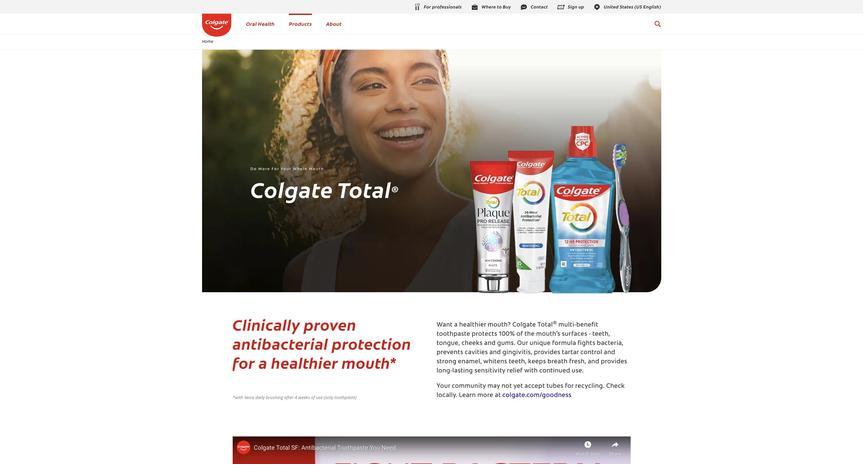 Task type: locate. For each thing, give the bounding box(es) containing it.
0 vertical spatial healthier
[[460, 322, 487, 329]]

colgate total products image
[[467, 110, 632, 310]]

1 vertical spatial ®
[[553, 321, 557, 326]]

gums.
[[498, 341, 516, 347]]

0 horizontal spatial your
[[281, 167, 292, 171]]

teeth, down gingivitis,
[[509, 359, 527, 365]]

our
[[517, 341, 529, 347]]

colgate
[[251, 174, 333, 204]]

whitens
[[484, 359, 508, 365]]

4
[[295, 395, 297, 401]]

1 vertical spatial your
[[437, 384, 451, 390]]

locally.
[[437, 393, 458, 399]]

1 horizontal spatial ®
[[553, 321, 557, 326]]

strong
[[437, 359, 457, 365]]

recycling.
[[576, 384, 605, 390]]

® inside do more for your whole mouth colgate total ®
[[392, 183, 399, 194]]

home
[[202, 39, 214, 44]]

0 vertical spatial of
[[517, 332, 523, 338]]

enamel,
[[458, 359, 482, 365]]

fights
[[578, 341, 596, 347]]

® right total at the top of the page
[[392, 183, 399, 194]]

of
[[517, 332, 523, 338], [311, 395, 315, 401]]

*with
[[233, 395, 243, 401]]

unique
[[530, 341, 551, 347]]

1 vertical spatial of
[[311, 395, 315, 401]]

learn
[[459, 393, 476, 399]]

0 horizontal spatial for
[[233, 352, 255, 373]]

0 horizontal spatial ®
[[392, 183, 399, 194]]

provides down the unique
[[534, 350, 561, 356]]

teeth,
[[593, 332, 611, 338], [509, 359, 527, 365]]

your up locally.
[[437, 384, 451, 390]]

of up our
[[517, 332, 523, 338]]

health
[[258, 20, 275, 27]]

1 horizontal spatial your
[[437, 384, 451, 390]]

products
[[289, 20, 312, 27]]

teeth, right -
[[593, 332, 611, 338]]

0 vertical spatial your
[[281, 167, 292, 171]]

community
[[452, 384, 486, 390]]

mouth?
[[488, 322, 511, 329]]

and
[[485, 341, 496, 347], [490, 350, 501, 356], [604, 350, 616, 356], [588, 359, 600, 365]]

accept
[[525, 384, 545, 390]]

your right "for"
[[281, 167, 292, 171]]

0 vertical spatial teeth,
[[593, 332, 611, 338]]

control
[[581, 350, 603, 356]]

home link
[[198, 39, 218, 44]]

provides
[[534, 350, 561, 356], [601, 359, 628, 365]]

for
[[233, 352, 255, 373], [565, 384, 574, 390]]

1 vertical spatial teeth,
[[509, 359, 527, 365]]

*with twice daily brushing after 4 weeks of use (only toothpaste)
[[233, 395, 357, 401]]

®
[[392, 183, 399, 194], [553, 321, 557, 326]]

0 vertical spatial a
[[454, 322, 458, 329]]

1 horizontal spatial provides
[[601, 359, 628, 365]]

of left use
[[311, 395, 315, 401]]

and down 'control'
[[588, 359, 600, 365]]

long-
[[437, 368, 453, 374]]

clinically
[[233, 314, 300, 335]]

-
[[589, 332, 591, 338]]

1 horizontal spatial of
[[517, 332, 523, 338]]

healthier inside want a healthier mouth? colgate total ® multi-benefit toothpaste protects 100% of the mouth's surfaces - teeth, tongue, cheeks and gums. our unique formula fights bacteria, prevents cavities and gingivitis, provides tartar control and strong enamel, whitens teeth, keeps breath fresh, and provides long-lasting sensitivity relief with continued use.
[[460, 322, 487, 329]]

your
[[281, 167, 292, 171], [437, 384, 451, 390]]

1 horizontal spatial a
[[454, 322, 458, 329]]

® left multi-
[[553, 321, 557, 326]]

your community may not yet accept tubes for recycling. check locally. learn more at
[[437, 384, 625, 399]]

healthier
[[460, 322, 487, 329], [271, 352, 338, 373]]

1 horizontal spatial for
[[565, 384, 574, 390]]

where to buy icon image
[[471, 3, 479, 11]]

1 vertical spatial healthier
[[271, 352, 338, 373]]

1 vertical spatial provides
[[601, 359, 628, 365]]

mouth*
[[342, 352, 397, 373]]

for inside your community may not yet accept tubes for recycling. check locally. learn more at
[[565, 384, 574, 390]]

1 vertical spatial for
[[565, 384, 574, 390]]

(only
[[324, 395, 333, 401]]

relief
[[507, 368, 523, 374]]

breath
[[548, 359, 568, 365]]

tubes
[[547, 384, 564, 390]]

1 vertical spatial a
[[259, 352, 268, 373]]

0 horizontal spatial teeth,
[[509, 359, 527, 365]]

0 horizontal spatial healthier
[[271, 352, 338, 373]]

a
[[454, 322, 458, 329], [259, 352, 268, 373]]

None search field
[[654, 17, 662, 31]]

0 vertical spatial ®
[[392, 183, 399, 194]]

for inside clinically proven antibacterial protection for a healthier mouth*
[[233, 352, 255, 373]]

contact icon image
[[520, 3, 528, 11]]

provides down the bacteria,
[[601, 359, 628, 365]]

your inside do more for your whole mouth colgate total ®
[[281, 167, 292, 171]]

a inside clinically proven antibacterial protection for a healthier mouth*
[[259, 352, 268, 373]]

for professionals icon image
[[413, 3, 421, 11]]

tongue,
[[437, 341, 460, 347]]

0 vertical spatial for
[[233, 352, 255, 373]]

colgate® logo image
[[202, 14, 231, 37]]

about
[[326, 20, 342, 27]]

more
[[259, 167, 270, 171]]

0 horizontal spatial provides
[[534, 350, 561, 356]]

0 horizontal spatial a
[[259, 352, 268, 373]]

1 horizontal spatial healthier
[[460, 322, 487, 329]]

mouth
[[309, 167, 324, 171]]

the
[[525, 332, 535, 338]]

proven
[[304, 314, 357, 335]]

1 horizontal spatial teeth,
[[593, 332, 611, 338]]



Task type: describe. For each thing, give the bounding box(es) containing it.
more
[[478, 393, 494, 399]]

and down protects
[[485, 341, 496, 347]]

cheeks
[[462, 341, 483, 347]]

of inside want a healthier mouth? colgate total ® multi-benefit toothpaste protects 100% of the mouth's surfaces - teeth, tongue, cheeks and gums. our unique formula fights bacteria, prevents cavities and gingivitis, provides tartar control and strong enamel, whitens teeth, keeps breath fresh, and provides long-lasting sensitivity relief with continued use.
[[517, 332, 523, 338]]

gingivitis,
[[503, 350, 533, 356]]

weeks
[[298, 395, 310, 401]]

healthier inside clinically proven antibacterial protection for a healthier mouth*
[[271, 352, 338, 373]]

use.
[[572, 368, 584, 374]]

mouth's
[[537, 332, 561, 338]]

want
[[437, 322, 453, 329]]

continued
[[540, 368, 571, 374]]

not
[[502, 384, 512, 390]]

cavities
[[465, 350, 488, 356]]

oral
[[246, 20, 257, 27]]

for
[[272, 167, 279, 171]]

toothpaste)
[[335, 395, 357, 401]]

do more for your whole mouth colgate total ®
[[251, 167, 399, 204]]

want a healthier mouth? colgate total ® multi-benefit toothpaste protects 100% of the mouth's surfaces - teeth, tongue, cheeks and gums. our unique formula fights bacteria, prevents cavities and gingivitis, provides tartar control and strong enamel, whitens teeth, keeps breath fresh, and provides long-lasting sensitivity relief with continued use.
[[437, 321, 628, 374]]

lasting
[[453, 368, 473, 374]]

may
[[488, 384, 500, 390]]

total
[[337, 174, 392, 204]]

keeps
[[529, 359, 546, 365]]

whole
[[293, 167, 308, 171]]

multi-
[[559, 322, 577, 329]]

colgate total
[[513, 322, 553, 329]]

yet
[[514, 384, 523, 390]]

® inside want a healthier mouth? colgate total ® multi-benefit toothpaste protects 100% of the mouth's surfaces - teeth, tongue, cheeks and gums. our unique formula fights bacteria, prevents cavities and gingivitis, provides tartar control and strong enamel, whitens teeth, keeps breath fresh, and provides long-lasting sensitivity relief with continued use.
[[553, 321, 557, 326]]

after
[[284, 395, 294, 401]]

your inside your community may not yet accept tubes for recycling. check locally. learn more at
[[437, 384, 451, 390]]

check
[[607, 384, 625, 390]]

twice
[[245, 395, 254, 401]]

0 horizontal spatial of
[[311, 395, 315, 401]]

do
[[251, 167, 257, 171]]

antibacterial
[[233, 333, 328, 354]]

tartar
[[562, 350, 579, 356]]

a inside want a healthier mouth? colgate total ® multi-benefit toothpaste protects 100% of the mouth's surfaces - teeth, tongue, cheeks and gums. our unique formula fights bacteria, prevents cavities and gingivitis, provides tartar control and strong enamel, whitens teeth, keeps breath fresh, and provides long-lasting sensitivity relief with continued use.
[[454, 322, 458, 329]]

protection
[[332, 333, 411, 354]]

colgate.com/goodness
[[503, 393, 572, 399]]

0 vertical spatial provides
[[534, 350, 561, 356]]

about button
[[326, 20, 342, 27]]

fresh,
[[570, 359, 587, 365]]

benefit
[[577, 322, 599, 329]]

use
[[316, 395, 323, 401]]

surfaces
[[562, 332, 588, 338]]

toothpaste
[[437, 332, 471, 338]]

with
[[525, 368, 538, 374]]

do more for you whole mouth image
[[202, 50, 662, 292]]

and down the bacteria,
[[604, 350, 616, 356]]

daily
[[256, 395, 265, 401]]

oral health button
[[246, 20, 275, 27]]

products button
[[289, 20, 312, 27]]

oral health
[[246, 20, 275, 27]]

protects
[[472, 332, 498, 338]]

bacteria,
[[597, 341, 624, 347]]

brushing
[[266, 395, 283, 401]]

at
[[495, 393, 501, 399]]

sensitivity
[[475, 368, 506, 374]]

100%
[[499, 332, 515, 338]]

prevents
[[437, 350, 464, 356]]

and up whitens
[[490, 350, 501, 356]]

clinically proven antibacterial protection for a healthier mouth*
[[233, 314, 411, 373]]

formula
[[553, 341, 577, 347]]

location icon image
[[593, 3, 602, 11]]

colgate.com/goodness link
[[503, 393, 572, 399]]

sign up icon image
[[557, 3, 565, 11]]



Task type: vqa. For each thing, say whether or not it's contained in the screenshot.
Privacy Policy link
no



